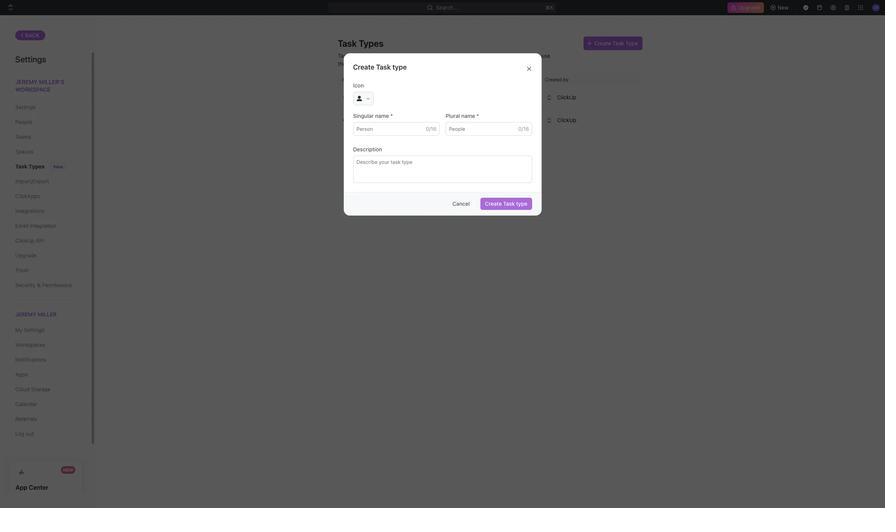 Task type: vqa. For each thing, say whether or not it's contained in the screenshot.
Plural name *'s *
yes



Task type: describe. For each thing, give the bounding box(es) containing it.
integrations link
[[15, 205, 76, 218]]

integration
[[30, 223, 56, 229]]

icon
[[353, 82, 364, 89]]

create task type button
[[481, 198, 532, 210]]

back
[[25, 32, 39, 38]]

2 vertical spatial new
[[63, 468, 73, 473]]

security & permissions link
[[15, 279, 76, 292]]

names
[[471, 53, 487, 59]]

apps link
[[15, 369, 76, 382]]

icons
[[499, 53, 512, 59]]

by
[[564, 77, 569, 83]]

1 vertical spatial new
[[53, 164, 63, 170]]

1 vertical spatial upgrade link
[[15, 249, 76, 262]]

cancel
[[453, 201, 470, 207]]

be
[[364, 53, 370, 59]]

0 vertical spatial create task type
[[353, 63, 407, 71]]

referrals link
[[15, 413, 76, 426]]

log out link
[[15, 428, 76, 441]]

log out
[[15, 431, 34, 438]]

cloud
[[15, 387, 30, 393]]

epics,
[[387, 61, 401, 67]]

create task type
[[595, 40, 638, 46]]

created
[[545, 77, 562, 83]]

singular name *
[[353, 113, 393, 119]]

plural name *
[[446, 113, 479, 119]]

clickapps
[[15, 193, 40, 200]]

task inside settings element
[[15, 163, 27, 170]]

* for plural name *
[[477, 113, 479, 119]]

0 vertical spatial types
[[359, 38, 384, 49]]

cloud storage
[[15, 387, 50, 393]]

like
[[377, 61, 385, 67]]

&
[[37, 282, 41, 289]]

email
[[15, 223, 28, 229]]

in
[[416, 53, 420, 59]]

1 horizontal spatial upgrade link
[[728, 2, 764, 13]]

clickup for milestone
[[557, 117, 576, 123]]

milestone
[[355, 117, 379, 123]]

people link
[[15, 116, 76, 129]]

clickapps link
[[15, 190, 76, 203]]

0 vertical spatial settings
[[15, 54, 46, 64]]

back link
[[15, 30, 45, 40]]

0/16 for plural name *
[[519, 126, 529, 132]]

tasks can be used for anything in clickup. customize names and icons of tasks to use them for things like epics, customers, people, invoices, 1on1s.
[[338, 53, 550, 67]]

types inside settings element
[[29, 163, 45, 170]]

settings link
[[15, 101, 76, 114]]

jeremy miller's workspace
[[15, 78, 64, 93]]

(default)
[[368, 94, 386, 100]]

description
[[353, 146, 382, 153]]

jeremy for jeremy miller's workspace
[[15, 78, 38, 85]]

user large image
[[357, 96, 362, 101]]

task types inside settings element
[[15, 163, 45, 170]]

Describe your task type text field
[[353, 156, 532, 183]]

customize
[[443, 53, 469, 59]]

clickup api
[[15, 238, 44, 244]]

calendar
[[15, 401, 37, 408]]

customers,
[[403, 61, 431, 67]]

center
[[29, 485, 48, 492]]

2 tasks from the left
[[520, 53, 534, 59]]

settings element
[[0, 15, 95, 509]]

clickup for task
[[557, 94, 576, 100]]

1 vertical spatial create
[[353, 63, 375, 71]]

created by
[[545, 77, 569, 83]]

api
[[36, 238, 44, 244]]

security & permissions
[[15, 282, 72, 289]]

of
[[514, 53, 519, 59]]

task (default)
[[355, 94, 386, 100]]

⌘k
[[546, 4, 554, 11]]

workspaces
[[15, 342, 45, 349]]

1 horizontal spatial upgrade
[[739, 4, 760, 11]]

out
[[26, 431, 34, 438]]

create task type button
[[584, 37, 643, 50]]

teams
[[15, 134, 31, 140]]

integrations
[[15, 208, 45, 214]]

spaces
[[15, 149, 33, 155]]

People field
[[446, 122, 532, 136]]

use
[[542, 53, 550, 59]]

them
[[338, 61, 351, 67]]

import/export link
[[15, 175, 76, 188]]

name
[[343, 77, 355, 83]]

people,
[[432, 61, 451, 67]]

search...
[[436, 4, 458, 11]]

import/export
[[15, 178, 49, 185]]

miller's
[[39, 78, 64, 85]]

1on1s.
[[475, 61, 490, 67]]

my settings
[[15, 327, 44, 334]]

clickup inside settings element
[[15, 238, 34, 244]]

1 tasks from the left
[[338, 53, 352, 59]]

my
[[15, 327, 23, 334]]



Task type: locate. For each thing, give the bounding box(es) containing it.
security
[[15, 282, 35, 289]]

0 vertical spatial type
[[393, 63, 407, 71]]

1 horizontal spatial tasks
[[520, 53, 534, 59]]

settings down back link
[[15, 54, 46, 64]]

create right cancel
[[485, 201, 502, 207]]

create task type inside button
[[485, 201, 528, 207]]

new button
[[767, 2, 794, 14]]

0 vertical spatial clickup
[[557, 94, 576, 100]]

0 horizontal spatial name
[[375, 113, 389, 119]]

2 name from the left
[[461, 113, 475, 119]]

trash link
[[15, 264, 76, 277]]

clickup
[[557, 94, 576, 100], [557, 117, 576, 123], [15, 238, 34, 244]]

name
[[375, 113, 389, 119], [461, 113, 475, 119]]

1 horizontal spatial name
[[461, 113, 475, 119]]

type
[[393, 63, 407, 71], [516, 201, 528, 207]]

jeremy inside the jeremy miller's workspace
[[15, 78, 38, 85]]

type
[[626, 40, 638, 46]]

upgrade left new button
[[739, 4, 760, 11]]

types
[[359, 38, 384, 49], [29, 163, 45, 170]]

1 horizontal spatial for
[[385, 53, 391, 59]]

notifications
[[15, 357, 46, 363]]

1 horizontal spatial type
[[516, 201, 528, 207]]

0 horizontal spatial create task type
[[353, 63, 407, 71]]

for up the epics,
[[385, 53, 391, 59]]

create left type
[[595, 40, 611, 46]]

1 vertical spatial type
[[516, 201, 528, 207]]

permissions
[[42, 282, 72, 289]]

clickup api link
[[15, 235, 76, 248]]

0 horizontal spatial 0/16
[[426, 126, 437, 132]]

settings right my at left bottom
[[24, 327, 44, 334]]

0 horizontal spatial types
[[29, 163, 45, 170]]

2 0/16 from the left
[[519, 126, 529, 132]]

singular
[[353, 113, 374, 119]]

plural
[[446, 113, 460, 119]]

1 vertical spatial for
[[352, 61, 359, 67]]

1 horizontal spatial create task type
[[485, 201, 528, 207]]

cancel button
[[448, 198, 475, 210]]

clickup.
[[421, 53, 442, 59]]

0 horizontal spatial upgrade link
[[15, 249, 76, 262]]

referrals
[[15, 416, 37, 423]]

0 horizontal spatial *
[[391, 113, 393, 119]]

create
[[595, 40, 611, 46], [353, 63, 375, 71], [485, 201, 502, 207]]

2 jeremy from the top
[[15, 312, 36, 318]]

settings
[[15, 54, 46, 64], [15, 104, 36, 110], [24, 327, 44, 334]]

tasks up them
[[338, 53, 352, 59]]

1 jeremy from the top
[[15, 78, 38, 85]]

upgrade link
[[728, 2, 764, 13], [15, 249, 76, 262]]

calendar link
[[15, 398, 76, 411]]

create down the be
[[353, 63, 375, 71]]

name right plural
[[461, 113, 475, 119]]

teams link
[[15, 131, 76, 144]]

upgrade down the clickup api
[[15, 252, 37, 259]]

upgrade link down clickup api link
[[15, 249, 76, 262]]

email integration
[[15, 223, 56, 229]]

jeremy for jeremy miller
[[15, 312, 36, 318]]

jeremy miller
[[15, 312, 56, 318]]

0 vertical spatial upgrade link
[[728, 2, 764, 13]]

0 horizontal spatial tasks
[[338, 53, 352, 59]]

to
[[535, 53, 540, 59]]

name for plural
[[461, 113, 475, 119]]

new inside button
[[778, 4, 789, 11]]

1 horizontal spatial *
[[477, 113, 479, 119]]

people
[[15, 119, 32, 125]]

1 horizontal spatial 0/16
[[519, 126, 529, 132]]

for down can
[[352, 61, 359, 67]]

1 vertical spatial create task type
[[485, 201, 528, 207]]

0 horizontal spatial upgrade
[[15, 252, 37, 259]]

jeremy up workspace at the left top of the page
[[15, 78, 38, 85]]

1 vertical spatial task types
[[15, 163, 45, 170]]

0 vertical spatial upgrade
[[739, 4, 760, 11]]

0 vertical spatial jeremy
[[15, 78, 38, 85]]

1 0/16 from the left
[[426, 126, 437, 132]]

1 vertical spatial upgrade
[[15, 252, 37, 259]]

types up the be
[[359, 38, 384, 49]]

name for singular
[[375, 113, 389, 119]]

2 vertical spatial settings
[[24, 327, 44, 334]]

miller
[[38, 312, 56, 318]]

app
[[16, 485, 27, 492]]

2 horizontal spatial create
[[595, 40, 611, 46]]

1 vertical spatial clickup
[[557, 117, 576, 123]]

upgrade
[[739, 4, 760, 11], [15, 252, 37, 259]]

settings inside settings link
[[15, 104, 36, 110]]

1 vertical spatial jeremy
[[15, 312, 36, 318]]

anything
[[393, 53, 414, 59]]

storage
[[31, 387, 50, 393]]

and
[[488, 53, 498, 59]]

email integration link
[[15, 220, 76, 233]]

2 * from the left
[[477, 113, 479, 119]]

0/16 for singular name *
[[426, 126, 437, 132]]

task types up import/export
[[15, 163, 45, 170]]

jeremy
[[15, 78, 38, 85], [15, 312, 36, 318]]

settings inside my settings link
[[24, 327, 44, 334]]

name right singular
[[375, 113, 389, 119]]

2 vertical spatial create
[[485, 201, 502, 207]]

type inside button
[[516, 201, 528, 207]]

trash
[[15, 267, 29, 274]]

for
[[385, 53, 391, 59], [352, 61, 359, 67]]

tasks left 'to'
[[520, 53, 534, 59]]

0 horizontal spatial create
[[353, 63, 375, 71]]

0 horizontal spatial task types
[[15, 163, 45, 170]]

1 horizontal spatial task types
[[338, 38, 384, 49]]

things
[[360, 61, 375, 67]]

* up "person" field
[[391, 113, 393, 119]]

0 horizontal spatial for
[[352, 61, 359, 67]]

* for singular name *
[[391, 113, 393, 119]]

apps
[[15, 372, 28, 378]]

task
[[338, 38, 357, 49], [613, 40, 624, 46], [376, 63, 391, 71], [355, 94, 366, 100], [15, 163, 27, 170], [503, 201, 515, 207]]

can
[[353, 53, 362, 59]]

used
[[371, 53, 383, 59]]

1 name from the left
[[375, 113, 389, 119]]

0 vertical spatial for
[[385, 53, 391, 59]]

1 vertical spatial settings
[[15, 104, 36, 110]]

types up import/export
[[29, 163, 45, 170]]

spaces link
[[15, 145, 76, 158]]

app center
[[16, 485, 48, 492]]

*
[[391, 113, 393, 119], [477, 113, 479, 119]]

0 horizontal spatial type
[[393, 63, 407, 71]]

* up people field
[[477, 113, 479, 119]]

0 vertical spatial create
[[595, 40, 611, 46]]

0 vertical spatial task types
[[338, 38, 384, 49]]

settings up people
[[15, 104, 36, 110]]

upgrade link left new button
[[728, 2, 764, 13]]

invoices,
[[452, 61, 474, 67]]

cloud storage link
[[15, 384, 76, 397]]

0 vertical spatial new
[[778, 4, 789, 11]]

workspace
[[15, 86, 50, 93]]

1 horizontal spatial types
[[359, 38, 384, 49]]

notifications link
[[15, 354, 76, 367]]

1 horizontal spatial create
[[485, 201, 502, 207]]

task types
[[338, 38, 384, 49], [15, 163, 45, 170]]

1 * from the left
[[391, 113, 393, 119]]

1 vertical spatial types
[[29, 163, 45, 170]]

tasks
[[338, 53, 352, 59], [520, 53, 534, 59]]

jeremy up 'my settings' at the left of the page
[[15, 312, 36, 318]]

upgrade inside settings element
[[15, 252, 37, 259]]

my settings link
[[15, 324, 76, 337]]

log
[[15, 431, 24, 438]]

task types up can
[[338, 38, 384, 49]]

2 vertical spatial clickup
[[15, 238, 34, 244]]

Person field
[[353, 122, 440, 136]]

workspaces link
[[15, 339, 76, 352]]



